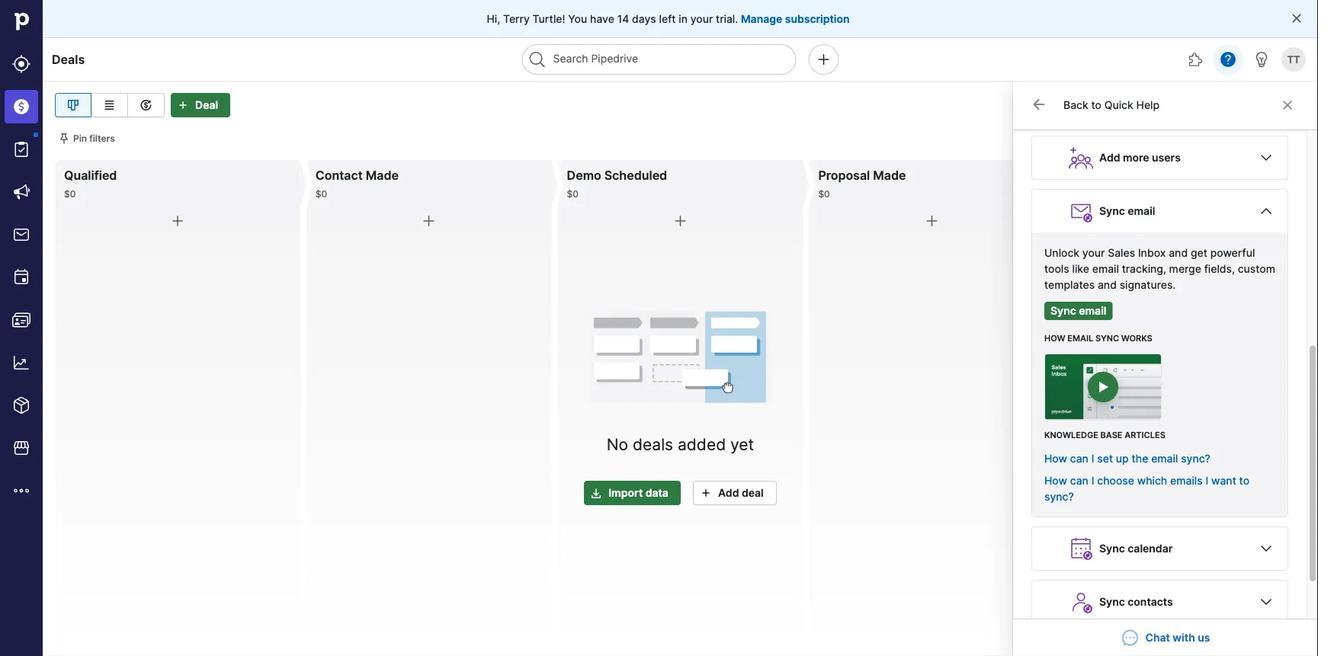 Task type: describe. For each thing, give the bounding box(es) containing it.
have
[[590, 12, 614, 25]]

import data button
[[584, 481, 681, 505]]

quick
[[1105, 99, 1134, 112]]

0 vertical spatial sync email
[[1100, 205, 1156, 218]]

powerful
[[1211, 246, 1255, 259]]

i for set
[[1092, 452, 1095, 465]]

works
[[1122, 334, 1153, 344]]

deal
[[742, 487, 764, 500]]

color undefined image
[[12, 140, 31, 159]]

campaigns image
[[12, 183, 31, 201]]

deal button
[[171, 93, 230, 117]]

marketplace image
[[12, 439, 31, 458]]

more image
[[12, 482, 31, 500]]

fields,
[[1205, 262, 1235, 275]]

by:
[[1203, 133, 1217, 144]]

sync left calendar
[[1100, 543, 1125, 556]]

how email sync works
[[1045, 334, 1153, 344]]

left
[[659, 12, 676, 25]]

change order image
[[1158, 133, 1170, 145]]

everyone button
[[1214, 93, 1306, 117]]

made for proposal made
[[873, 168, 906, 183]]

back
[[1064, 99, 1089, 112]]

add deal button
[[693, 481, 777, 505]]

$0
[[1065, 99, 1079, 112]]

0 horizontal spatial color secondary image
[[1032, 97, 1047, 112]]

quick help image
[[1219, 50, 1238, 69]]

templates
[[1045, 278, 1095, 291]]

deals image
[[12, 98, 31, 116]]

how for how can i choose which emails i want to sync?
[[1045, 474, 1068, 487]]

days
[[632, 12, 656, 25]]

email right how
[[1068, 334, 1094, 344]]

help
[[1137, 99, 1160, 112]]

emails
[[1170, 474, 1203, 487]]

calendar
[[1128, 543, 1173, 556]]

sales assistant image
[[1253, 50, 1271, 69]]

sync? inside how can i choose which emails i want to sync?
[[1045, 490, 1074, 503]]

quick add image
[[815, 50, 833, 69]]

you
[[568, 12, 587, 25]]

in
[[679, 12, 688, 25]]

hi,
[[487, 12, 500, 25]]

data
[[646, 487, 669, 500]]

more
[[1123, 151, 1150, 164]]

sort by: next activity
[[1182, 133, 1276, 144]]

color primary image inside pin filters button
[[58, 133, 70, 145]]

Search Pipedrive field
[[522, 44, 796, 75]]

added
[[678, 434, 726, 454]]

sync
[[1096, 334, 1120, 344]]

email inside 'unlock your sales inbox and get powerful tools like email tracking, merge fields, custom templates and signatures.'
[[1092, 262, 1119, 275]]

activities image
[[12, 268, 31, 287]]

14
[[617, 12, 629, 25]]

hi, terry turtle! you have 14 days left in your  trial. manage subscription
[[487, 12, 850, 25]]

which
[[1137, 474, 1168, 487]]

add for add more users
[[1100, 151, 1121, 164]]

color primary image inside add deal button
[[697, 487, 715, 499]]

0 horizontal spatial and
[[1098, 278, 1117, 291]]

like
[[1072, 262, 1090, 275]]

terry
[[503, 12, 530, 25]]

contacts
[[1128, 596, 1173, 609]]

your inside 'unlock your sales inbox and get powerful tools like email tracking, merge fields, custom templates and signatures.'
[[1083, 246, 1105, 259]]

how
[[1045, 334, 1066, 344]]

sync email link
[[1045, 302, 1113, 320]]

scheduled
[[604, 168, 667, 183]]

can for set
[[1070, 452, 1089, 465]]

everyone
[[1236, 99, 1284, 112]]

0 horizontal spatial to
[[1092, 99, 1102, 112]]

pipeline
[[1116, 99, 1157, 112]]

leads image
[[12, 55, 31, 73]]

pipeline image
[[64, 96, 82, 114]]

manage subscription link
[[741, 11, 850, 26]]

us
[[1198, 632, 1211, 645]]

how can i set up the email sync?
[[1045, 452, 1211, 465]]

add for add deal
[[718, 487, 739, 500]]

1 vertical spatial sync email
[[1051, 305, 1107, 318]]

list image
[[100, 96, 119, 114]]

signatures.
[[1120, 278, 1176, 291]]

email up how email sync works
[[1079, 305, 1107, 318]]

sort
[[1182, 133, 1201, 144]]

add more users
[[1100, 151, 1181, 164]]

sync contacts
[[1100, 596, 1173, 609]]

subscription
[[785, 12, 850, 25]]

with
[[1173, 632, 1196, 645]]

negotiations
[[1070, 168, 1145, 183]]

users
[[1152, 151, 1181, 164]]

unlock
[[1045, 246, 1080, 259]]

yet
[[731, 434, 754, 454]]

pin
[[73, 133, 87, 144]]

activity
[[1243, 133, 1276, 144]]

chat
[[1146, 632, 1170, 645]]

merge
[[1169, 262, 1202, 275]]

home image
[[10, 10, 33, 33]]



Task type: locate. For each thing, give the bounding box(es) containing it.
1 vertical spatial your
[[1083, 246, 1105, 259]]

color secondary image
[[1032, 97, 1047, 112], [1279, 99, 1297, 111]]

1 horizontal spatial to
[[1240, 474, 1250, 487]]

your up like
[[1083, 246, 1105, 259]]

email
[[1128, 205, 1156, 218], [1092, 262, 1119, 275], [1079, 305, 1107, 318], [1068, 334, 1094, 344], [1152, 452, 1178, 465]]

1 can from the top
[[1070, 452, 1089, 465]]

insights image
[[12, 354, 31, 372]]

filters
[[89, 133, 115, 144]]

sync email
[[1100, 205, 1156, 218], [1051, 305, 1107, 318]]

add deal
[[718, 487, 764, 500]]

deals
[[633, 434, 673, 454]]

proposal
[[819, 168, 870, 183]]

custom
[[1238, 262, 1276, 275]]

how can i choose which emails i want to sync?
[[1045, 474, 1250, 503]]

how can i choose which emails i want to sync? link
[[1045, 474, 1250, 503]]

turtle!
[[533, 12, 565, 25]]

to right back
[[1092, 99, 1102, 112]]

contact
[[316, 168, 363, 183]]

0 vertical spatial can
[[1070, 452, 1089, 465]]

0 horizontal spatial your
[[691, 12, 713, 25]]

sync down negotiations
[[1100, 205, 1125, 218]]

back to quick help
[[1064, 99, 1160, 112]]

color primary image
[[1291, 12, 1303, 24], [1095, 99, 1113, 111], [1160, 99, 1178, 111], [1284, 99, 1302, 111], [58, 133, 70, 145], [671, 212, 690, 230], [697, 487, 715, 499]]

inbox
[[1138, 246, 1166, 259]]

and
[[1169, 246, 1188, 259], [1098, 278, 1117, 291]]

started
[[1149, 168, 1193, 183]]

color primary inverted image
[[174, 99, 192, 111], [587, 487, 606, 499]]

sync
[[1100, 205, 1125, 218], [1051, 305, 1077, 318], [1100, 543, 1125, 556], [1100, 596, 1125, 609]]

choose
[[1098, 474, 1135, 487]]

0 vertical spatial add
[[1100, 151, 1121, 164]]

base
[[1101, 430, 1123, 440]]

1 horizontal spatial color primary inverted image
[[587, 487, 606, 499]]

color primary image inside everyone button
[[1284, 99, 1302, 111]]

contact made
[[316, 168, 399, 183]]

sync?
[[1181, 452, 1211, 465], [1045, 490, 1074, 503]]

made for contact made
[[366, 168, 399, 183]]

1 vertical spatial can
[[1070, 474, 1089, 487]]

to inside how can i choose which emails i want to sync?
[[1240, 474, 1250, 487]]

sync calendar
[[1100, 543, 1173, 556]]

sync down "templates"
[[1051, 305, 1077, 318]]

0 horizontal spatial add
[[718, 487, 739, 500]]

sales
[[1108, 246, 1135, 259]]

pin filters button
[[55, 130, 121, 148]]

import data
[[609, 487, 669, 500]]

add inside add deal button
[[718, 487, 739, 500]]

i left choose
[[1092, 474, 1095, 487]]

chat with us
[[1146, 632, 1211, 645]]

1 vertical spatial how
[[1045, 474, 1068, 487]]

0 vertical spatial how
[[1045, 452, 1068, 465]]

sync left the contacts
[[1100, 596, 1125, 609]]

how for how can i set up the email sync?
[[1045, 452, 1068, 465]]

menu item
[[0, 85, 43, 128]]

up
[[1116, 452, 1129, 465]]

2 made from the left
[[873, 168, 906, 183]]

0 vertical spatial to
[[1092, 99, 1102, 112]]

color primary inverted image inside import data button
[[587, 487, 606, 499]]

2 how from the top
[[1045, 474, 1068, 487]]

i left want at the bottom right of the page
[[1206, 474, 1209, 487]]

contacts image
[[12, 311, 31, 329]]

trial.
[[716, 12, 738, 25]]

and up 'merge'
[[1169, 246, 1188, 259]]

negotiations started
[[1070, 168, 1193, 183]]

tools
[[1045, 262, 1070, 275]]

pin filters
[[73, 133, 115, 144]]

1 horizontal spatial made
[[873, 168, 906, 183]]

the
[[1132, 452, 1149, 465]]

1 horizontal spatial sync?
[[1181, 452, 1211, 465]]

to right want at the bottom right of the page
[[1240, 474, 1250, 487]]

add up negotiations
[[1100, 151, 1121, 164]]

0 vertical spatial sync?
[[1181, 452, 1211, 465]]

1 vertical spatial and
[[1098, 278, 1117, 291]]

1 made from the left
[[366, 168, 399, 183]]

i for choose
[[1092, 474, 1095, 487]]

sales inbox image
[[12, 226, 31, 244]]

1 vertical spatial color primary inverted image
[[587, 487, 606, 499]]

1 vertical spatial to
[[1240, 474, 1250, 487]]

how can i set up the email sync? link
[[1045, 452, 1211, 465]]

add left the deal
[[718, 487, 739, 500]]

sync? up emails
[[1181, 452, 1211, 465]]

color secondary image left $0
[[1032, 97, 1047, 112]]

i left set
[[1092, 452, 1095, 465]]

1 horizontal spatial add
[[1100, 151, 1121, 164]]

knowledge
[[1045, 430, 1099, 440]]

menu
[[0, 0, 43, 657]]

color primary inverted image left import
[[587, 487, 606, 499]]

1 vertical spatial sync?
[[1045, 490, 1074, 503]]

color primary inverted image for deal
[[174, 99, 192, 111]]

forecast image
[[137, 96, 155, 114]]

can down knowledge
[[1070, 452, 1089, 465]]

0 horizontal spatial color primary inverted image
[[174, 99, 192, 111]]

no
[[607, 434, 628, 454]]

your right in
[[691, 12, 713, 25]]

color primary image
[[1276, 133, 1288, 145], [1257, 149, 1276, 167], [1257, 202, 1276, 220], [168, 212, 187, 230], [420, 212, 438, 230], [923, 212, 941, 230], [1257, 540, 1276, 558], [1257, 593, 1276, 612]]

made right 'proposal'
[[873, 168, 906, 183]]

sync email down negotiations started on the top of page
[[1100, 205, 1156, 218]]

email right the
[[1152, 452, 1178, 465]]

deals
[[52, 52, 85, 67]]

your
[[691, 12, 713, 25], [1083, 246, 1105, 259]]

tt button
[[1279, 44, 1309, 75]]

email down negotiations started on the top of page
[[1128, 205, 1156, 218]]

deal
[[195, 99, 218, 112]]

how inside how can i choose which emails i want to sync?
[[1045, 474, 1068, 487]]

how
[[1045, 452, 1068, 465], [1045, 474, 1068, 487]]

can for choose
[[1070, 474, 1089, 487]]

qualified
[[64, 168, 117, 183]]

can
[[1070, 452, 1089, 465], [1070, 474, 1089, 487]]

import
[[609, 487, 643, 500]]

made
[[366, 168, 399, 183], [873, 168, 906, 183]]

sync email down "templates"
[[1051, 305, 1107, 318]]

email down sales
[[1092, 262, 1119, 275]]

articles
[[1125, 430, 1166, 440]]

info image
[[1294, 133, 1306, 145]]

made right contact
[[366, 168, 399, 183]]

demo
[[567, 168, 601, 183]]

0 horizontal spatial made
[[366, 168, 399, 183]]

and down sales
[[1098, 278, 1117, 291]]

1 horizontal spatial your
[[1083, 246, 1105, 259]]

can inside how can i choose which emails i want to sync?
[[1070, 474, 1089, 487]]

color primary inverted image for import data
[[587, 487, 606, 499]]

color secondary image up info "image"
[[1279, 99, 1297, 111]]

0 vertical spatial color primary inverted image
[[174, 99, 192, 111]]

1 horizontal spatial and
[[1169, 246, 1188, 259]]

sync? down knowledge
[[1045, 490, 1074, 503]]

color primary inverted image left deal
[[174, 99, 192, 111]]

1 vertical spatial add
[[718, 487, 739, 500]]

2 can from the top
[[1070, 474, 1089, 487]]

set
[[1098, 452, 1113, 465]]

0 vertical spatial and
[[1169, 246, 1188, 259]]

manage
[[741, 12, 783, 25]]

0 horizontal spatial sync?
[[1045, 490, 1074, 503]]

1 horizontal spatial color secondary image
[[1279, 99, 1297, 111]]

knowledge base articles
[[1045, 430, 1166, 440]]

proposal made
[[819, 168, 906, 183]]

tt
[[1287, 53, 1301, 65]]

to
[[1092, 99, 1102, 112], [1240, 474, 1250, 487]]

0 vertical spatial your
[[691, 12, 713, 25]]

demo scheduled
[[567, 168, 667, 183]]

can left choose
[[1070, 474, 1089, 487]]

unlock your sales inbox and get powerful tools like email tracking, merge fields, custom templates and signatures.
[[1045, 246, 1276, 291]]

products image
[[12, 397, 31, 415]]

get
[[1191, 246, 1208, 259]]

no deals added yet
[[607, 434, 754, 454]]

color primary inverted image inside deal button
[[174, 99, 192, 111]]

tracking,
[[1122, 262, 1167, 275]]

1 how from the top
[[1045, 452, 1068, 465]]

want
[[1212, 474, 1237, 487]]



Task type: vqa. For each thing, say whether or not it's contained in the screenshot.
bottom More actions icon
no



